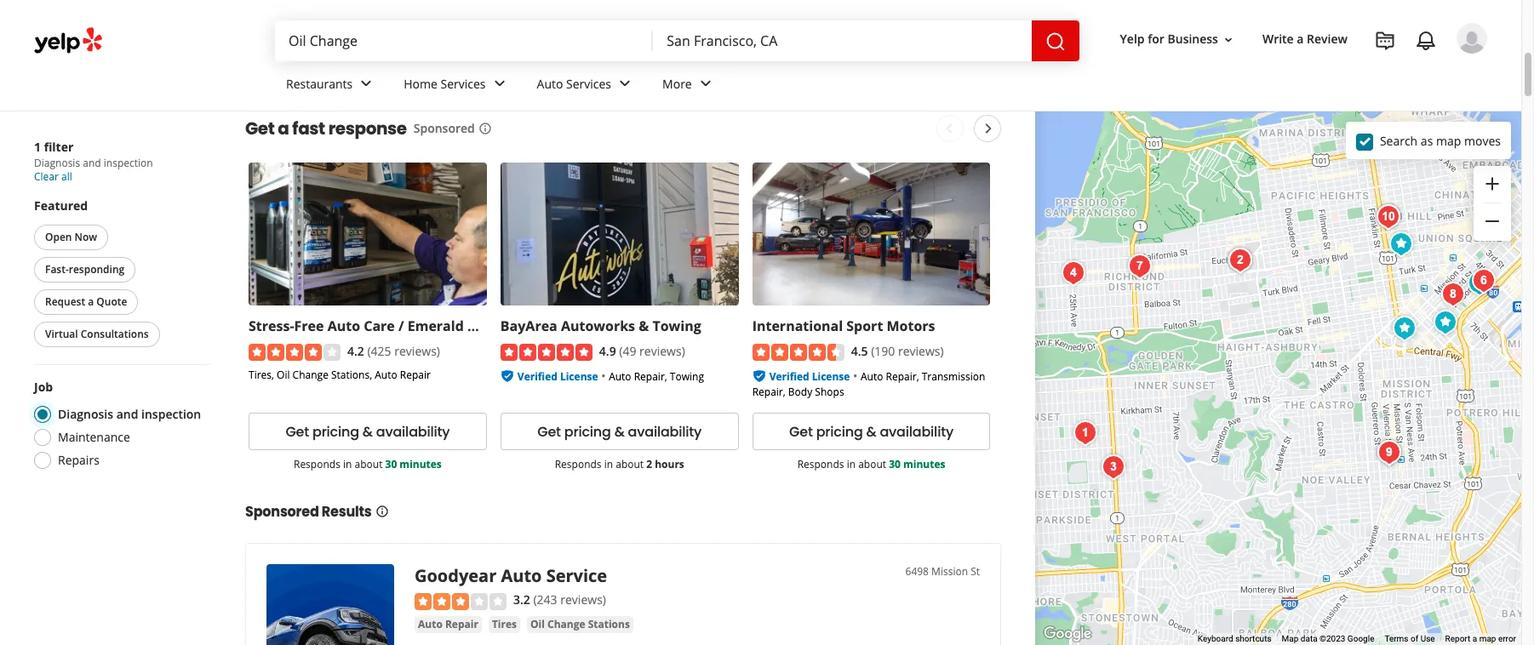 Task type: describe. For each thing, give the bounding box(es) containing it.
advanced autowerks image
[[1372, 435, 1406, 470]]

16 verified v2 image for international sport motors
[[752, 370, 766, 383]]

error
[[1498, 634, 1516, 644]]

reviews) for motors
[[898, 343, 944, 359]]

3.2 star rating image
[[415, 593, 507, 610]]

get pricing & availability button for stress-free auto care / emerald auto
[[249, 413, 487, 451]]

projects image
[[1375, 31, 1395, 51]]

24 chevron down v2 image for more
[[695, 74, 716, 94]]

as
[[1421, 132, 1433, 149]]

sponsored results
[[245, 502, 372, 522]]

valvoline instant oil change image
[[1436, 277, 1470, 311]]

stations
[[588, 617, 630, 631]]

request a quote button
[[34, 289, 138, 315]]

terms of use
[[1385, 634, 1435, 644]]

a for write
[[1297, 31, 1304, 47]]

6498 mission st
[[905, 565, 980, 579]]

goodyear auto service link
[[415, 565, 607, 588]]

repair, for motors
[[886, 370, 919, 384]]

4.5 star rating image
[[752, 344, 844, 361]]

0 horizontal spatial repair
[[400, 368, 431, 382]]

transmission
[[922, 370, 985, 384]]

service
[[546, 565, 607, 588]]

4.5
[[851, 343, 868, 359]]

responds for international sport motors
[[797, 457, 844, 472]]

schwerin automotive image
[[1371, 200, 1405, 234]]

use
[[1421, 634, 1435, 644]]

stress-free auto care / emerald auto link
[[249, 317, 500, 335]]

get pricing & availability button up auto services
[[500, 25, 739, 63]]

open now button
[[34, 225, 108, 250]]

2 horizontal spatial 1
[[904, 70, 910, 84]]

responds in about 30 minutes for auto
[[294, 457, 442, 472]]

body
[[788, 385, 812, 399]]

virtual consultations button
[[34, 322, 160, 347]]

16 chevron down v2 image
[[1222, 33, 1235, 47]]

sport
[[846, 317, 883, 335]]

availability up more
[[628, 34, 702, 54]]

2 day from the left
[[912, 70, 931, 84]]

minutes for motors
[[903, 457, 945, 472]]

terms of use link
[[1385, 634, 1435, 644]]

autoworks
[[561, 317, 635, 335]]

oil change stations
[[530, 617, 630, 631]]

& up auto services link in the left top of the page
[[614, 34, 625, 54]]

tires, oil change stations, auto repair
[[249, 368, 431, 382]]

sponsored for sponsored results
[[245, 502, 319, 522]]

auto repair link
[[415, 616, 482, 633]]

2
[[646, 457, 652, 472]]

none field find
[[289, 31, 640, 50]]

report
[[1445, 634, 1470, 644]]

open
[[45, 230, 72, 244]]

1 vertical spatial towing
[[670, 370, 704, 384]]

a for report
[[1473, 634, 1477, 644]]

keyboard shortcuts
[[1198, 634, 1272, 644]]

3.2 (243 reviews)
[[513, 592, 606, 608]]

license for autoworks
[[560, 370, 598, 384]]

business categories element
[[272, 61, 1487, 111]]

goodyear auto service image
[[266, 565, 394, 645]]

bayarea autoworks & towing link
[[500, 317, 701, 335]]

write
[[1262, 31, 1294, 47]]

fast-responding button
[[34, 257, 136, 283]]

pricing up auto services
[[564, 34, 611, 54]]

now
[[75, 230, 97, 244]]

bayarea autoworks & towing
[[500, 317, 701, 335]]

clear
[[34, 169, 59, 184]]

auto inside business categories element
[[537, 75, 563, 92]]

oil change stations link
[[527, 616, 633, 633]]

for
[[1148, 31, 1165, 47]]

auto inside button
[[418, 617, 443, 631]]

2 responds in about 1 day from the left
[[812, 70, 931, 84]]

care
[[364, 317, 395, 335]]

get left fast
[[245, 116, 275, 140]]

get up auto services
[[537, 34, 561, 54]]

diagnosis inside 1 filter diagnosis and inspection clear all
[[34, 156, 80, 170]]

tires,
[[249, 368, 274, 382]]

get for international sport motors
[[789, 422, 813, 442]]

repair, for &
[[634, 370, 667, 384]]

international
[[752, 317, 843, 335]]

emerald
[[408, 317, 464, 335]]

minutes for auto
[[400, 457, 442, 472]]

search
[[1380, 132, 1418, 149]]

notifications image
[[1416, 31, 1436, 51]]

verified for bayarea
[[517, 370, 557, 384]]

free
[[294, 317, 324, 335]]

1 filter diagnosis and inspection clear all
[[34, 139, 153, 184]]

4.9 (49 reviews)
[[599, 343, 685, 359]]

none field near
[[667, 31, 1018, 50]]

24 chevron down v2 image for auto services
[[615, 74, 635, 94]]

home services link
[[390, 61, 523, 111]]

responding
[[69, 262, 124, 277]]

availability for bayarea autoworks & towing
[[628, 422, 702, 442]]

results
[[322, 502, 372, 522]]

verified for international
[[769, 370, 809, 384]]

get for stress-free auto care / emerald auto
[[286, 422, 309, 442]]

auto services link
[[523, 61, 649, 111]]

toy shop image
[[1122, 249, 1157, 283]]

4.9
[[599, 343, 616, 359]]

get pricing & availability for international sport motors
[[789, 422, 954, 442]]

in down near text box
[[862, 70, 870, 84]]

fast-
[[45, 262, 69, 277]]

map for moves
[[1436, 132, 1461, 149]]

keyboard
[[1198, 634, 1233, 644]]

reviews) up oil change stations
[[560, 592, 606, 608]]

stations,
[[331, 368, 372, 382]]

(425
[[367, 343, 391, 359]]

reviews) for &
[[639, 343, 685, 359]]

& for international sport motors
[[866, 422, 876, 442]]

stress-free auto care / emerald auto
[[249, 317, 500, 335]]

restaurants
[[286, 75, 353, 92]]

pricing for stress-free auto care / emerald auto
[[312, 422, 359, 442]]

virtual consultations
[[45, 327, 149, 341]]

stress-
[[249, 317, 294, 335]]

fast
[[292, 116, 325, 140]]

verified license for international
[[769, 370, 850, 384]]

google image
[[1039, 623, 1096, 645]]

search image
[[1045, 31, 1066, 52]]

nolan p. image
[[1457, 23, 1487, 54]]

home services
[[404, 75, 486, 92]]

4.2 star rating image
[[249, 344, 341, 361]]

get pricing & availability for bayarea autoworks & towing
[[537, 422, 702, 442]]

(49
[[619, 343, 636, 359]]

pricing for international sport motors
[[816, 422, 863, 442]]

data
[[1301, 634, 1318, 644]]

terms
[[1385, 634, 1409, 644]]

goodyear auto service
[[415, 565, 607, 588]]

jiffy lube image
[[1056, 256, 1090, 290]]

1 inside 1 filter diagnosis and inspection clear all
[[34, 139, 41, 155]]

in for bayarea autoworks & towing
[[604, 457, 613, 472]]

0 vertical spatial oil
[[277, 368, 290, 382]]

(243
[[533, 592, 557, 608]]

featured
[[34, 198, 88, 214]]

auto inside auto repair, transmission repair, body shops
[[861, 370, 883, 384]]

report a map error link
[[1445, 634, 1516, 644]]

get pricing & availability button for bayarea autoworks & towing
[[500, 413, 739, 451]]

filter
[[44, 139, 73, 155]]

restaurants link
[[272, 61, 390, 111]]

report a map error
[[1445, 634, 1516, 644]]

& up the 4.9 (49 reviews)
[[639, 317, 649, 335]]

response
[[328, 116, 407, 140]]

auto repair button
[[415, 616, 482, 633]]

a for get
[[278, 116, 289, 140]]

write a review link
[[1256, 24, 1354, 55]]

open now
[[45, 230, 97, 244]]

tires
[[492, 617, 517, 631]]

yelp for business button
[[1113, 24, 1242, 55]]

schwerin automotive image
[[1371, 200, 1405, 234]]



Task type: vqa. For each thing, say whether or not it's contained in the screenshot.
until associated with The
no



Task type: locate. For each thing, give the bounding box(es) containing it.
towing up the 4.9 (49 reviews)
[[652, 317, 701, 335]]

yelp for business
[[1120, 31, 1218, 47]]

get up responds in about 2 hours
[[537, 422, 561, 442]]

2 none field from the left
[[667, 31, 1018, 50]]

map data ©2023 google
[[1282, 634, 1374, 644]]

verified license button up body at bottom
[[769, 368, 850, 384]]

diagnosis up maintenance on the left of the page
[[58, 406, 113, 422]]

fast-responding
[[45, 262, 124, 277]]

0 horizontal spatial change
[[293, 368, 329, 382]]

diagnosis
[[34, 156, 80, 170], [58, 406, 113, 422]]

2 verified from the left
[[769, 370, 809, 384]]

16 verified v2 image down 4.9 star rating image
[[500, 370, 514, 383]]

& down auto repair, transmission repair, body shops
[[866, 422, 876, 442]]

towing
[[652, 317, 701, 335], [670, 370, 704, 384]]

1 verified license button from the left
[[517, 368, 598, 384]]

1 services from the left
[[441, 75, 486, 92]]

and inside option group
[[116, 406, 138, 422]]

0 horizontal spatial 24 chevron down v2 image
[[615, 74, 635, 94]]

auto repair, transmission repair, body shops
[[752, 370, 985, 399]]

16 verified v2 image for bayarea autoworks & towing
[[500, 370, 514, 383]]

1 horizontal spatial repair
[[445, 617, 478, 631]]

2 verified license from the left
[[769, 370, 850, 384]]

1 verified license from the left
[[517, 370, 598, 384]]

repair
[[400, 368, 431, 382], [445, 617, 478, 631]]

big o tires image
[[1387, 311, 1421, 345]]

6498
[[905, 565, 929, 579]]

zoom in image
[[1482, 173, 1503, 194]]

0 vertical spatial repair
[[400, 368, 431, 382]]

request
[[45, 295, 85, 309]]

k & c auto service image
[[1466, 263, 1500, 298]]

Find text field
[[289, 31, 640, 50]]

0 vertical spatial sponsored
[[414, 120, 475, 136]]

24 chevron down v2 image up 16 info v2 image
[[489, 74, 510, 94]]

in down auto repair, transmission repair, body shops
[[847, 457, 856, 472]]

about down auto repair, transmission repair, body shops
[[858, 457, 886, 472]]

responds for stress-free auto care / emerald auto
[[294, 457, 340, 472]]

1 24 chevron down v2 image from the left
[[615, 74, 635, 94]]

availability for international sport motors
[[880, 422, 954, 442]]

0 vertical spatial and
[[83, 156, 101, 170]]

pricing up responds in about 2 hours
[[564, 422, 611, 442]]

16 info v2 image
[[375, 505, 389, 519]]

2 16 verified v2 image from the left
[[752, 370, 766, 383]]

services
[[441, 75, 486, 92], [566, 75, 611, 92]]

about left more
[[621, 70, 649, 84]]

16 verified v2 image down 4.5 star rating image
[[752, 370, 766, 383]]

sunset 76 auto repair & tire center image
[[1068, 416, 1102, 450]]

responds in about 2 hours
[[555, 457, 684, 472]]

get pricing & availability up responds in about 2 hours
[[537, 422, 702, 442]]

option group
[[29, 379, 211, 474]]

towing down the 4.9 (49 reviews)
[[670, 370, 704, 384]]

0 vertical spatial diagnosis
[[34, 156, 80, 170]]

30 for auto
[[385, 457, 397, 472]]

zoom out image
[[1482, 211, 1503, 232]]

search as map moves
[[1380, 132, 1501, 149]]

2 license from the left
[[812, 370, 850, 384]]

map
[[1282, 634, 1299, 644]]

reviews) down "motors"
[[898, 343, 944, 359]]

1 horizontal spatial verified license button
[[769, 368, 850, 384]]

repair, down the 4.9 (49 reviews)
[[634, 370, 667, 384]]

1 left more
[[652, 70, 658, 84]]

& for stress-free auto care / emerald auto
[[363, 422, 373, 442]]

1 none field from the left
[[289, 31, 640, 50]]

services inside home services link
[[441, 75, 486, 92]]

None search field
[[275, 20, 1083, 61]]

oil change stations button
[[527, 616, 633, 633]]

previous image
[[939, 118, 960, 139]]

0 vertical spatial inspection
[[104, 156, 153, 170]]

map left error
[[1479, 634, 1496, 644]]

in left more
[[610, 70, 619, 84]]

availability
[[628, 34, 702, 54], [376, 422, 450, 442], [628, 422, 702, 442], [880, 422, 954, 442]]

services for auto services
[[566, 75, 611, 92]]

1 24 chevron down v2 image from the left
[[356, 74, 376, 94]]

1 horizontal spatial 24 chevron down v2 image
[[489, 74, 510, 94]]

map for error
[[1479, 634, 1496, 644]]

1 responds in about 1 day from the left
[[560, 70, 679, 84]]

0 horizontal spatial map
[[1436, 132, 1461, 149]]

availability down the 4.2 (425 reviews)
[[376, 422, 450, 442]]

24 chevron down v2 image for home services
[[489, 74, 510, 94]]

and right all
[[83, 156, 101, 170]]

responds in about 30 minutes up 16 info v2 icon
[[294, 457, 442, 472]]

16 verified v2 image
[[500, 370, 514, 383], [752, 370, 766, 383]]

1 horizontal spatial license
[[812, 370, 850, 384]]

international sport motors
[[752, 317, 935, 335]]

get pricing & availability button
[[500, 25, 739, 63], [249, 413, 487, 451], [500, 413, 739, 451], [752, 413, 991, 451]]

clear all link
[[34, 169, 72, 184]]

1 license from the left
[[560, 370, 598, 384]]

in up results
[[343, 457, 352, 472]]

of
[[1411, 634, 1418, 644]]

0 vertical spatial change
[[293, 368, 329, 382]]

30 up 16 info v2 icon
[[385, 457, 397, 472]]

none field up home services link
[[289, 31, 640, 50]]

responds in about 30 minutes down auto repair, transmission repair, body shops
[[797, 457, 945, 472]]

verified license
[[517, 370, 598, 384], [769, 370, 850, 384]]

1 horizontal spatial 16 verified v2 image
[[752, 370, 766, 383]]

1 horizontal spatial responds in about 30 minutes
[[797, 457, 945, 472]]

view business
[[320, 34, 415, 54]]

1 day from the left
[[660, 70, 679, 84]]

business
[[356, 34, 415, 54]]

0 horizontal spatial 30
[[385, 457, 397, 472]]

google
[[1348, 634, 1374, 644]]

repair, down "4.5 (190 reviews)"
[[886, 370, 919, 384]]

in left 2 at the left of the page
[[604, 457, 613, 472]]

get
[[537, 34, 561, 54], [245, 116, 275, 140], [286, 422, 309, 442], [537, 422, 561, 442], [789, 422, 813, 442]]

about for bayarea autoworks & towing
[[616, 457, 644, 472]]

24 chevron down v2 image for restaurants
[[356, 74, 376, 94]]

all
[[61, 169, 72, 184]]

0 horizontal spatial 16 verified v2 image
[[500, 370, 514, 383]]

a left quote
[[88, 295, 94, 309]]

reviews) for auto
[[394, 343, 440, 359]]

auto services
[[537, 75, 611, 92]]

advanced autowerks image
[[1372, 435, 1406, 470]]

and inside 1 filter diagnosis and inspection clear all
[[83, 156, 101, 170]]

consultations
[[81, 327, 149, 341]]

sponsored left results
[[245, 502, 319, 522]]

0 horizontal spatial minutes
[[400, 457, 442, 472]]

1 horizontal spatial repair,
[[752, 385, 786, 399]]

verified license button down 4.9 star rating image
[[517, 368, 598, 384]]

get pricing & availability button down stations,
[[249, 413, 487, 451]]

0 horizontal spatial verified
[[517, 370, 557, 384]]

0 horizontal spatial verified license
[[517, 370, 598, 384]]

1 horizontal spatial sponsored
[[414, 120, 475, 136]]

1 down near text box
[[904, 70, 910, 84]]

pricing
[[564, 34, 611, 54], [312, 422, 359, 442], [564, 422, 611, 442], [816, 422, 863, 442]]

moves
[[1464, 132, 1501, 149]]

virtual
[[45, 327, 78, 341]]

verified down 4.9 star rating image
[[517, 370, 557, 384]]

1 left filter
[[34, 139, 41, 155]]

0 horizontal spatial services
[[441, 75, 486, 92]]

job
[[34, 379, 53, 395]]

(190
[[871, 343, 895, 359]]

maintenance
[[58, 429, 130, 445]]

none field up business categories element
[[667, 31, 1018, 50]]

change down 4.2 star rating image
[[293, 368, 329, 382]]

& up responds in about 2 hours
[[614, 422, 625, 442]]

1 horizontal spatial none field
[[667, 31, 1018, 50]]

24 chevron down v2 image inside auto services link
[[615, 74, 635, 94]]

and up maintenance on the left of the page
[[116, 406, 138, 422]]

2 24 chevron down v2 image from the left
[[695, 74, 716, 94]]

get pricing & availability for stress-free auto care / emerald auto
[[286, 422, 450, 442]]

reviews) up auto repair, towing
[[639, 343, 685, 359]]

1 horizontal spatial and
[[116, 406, 138, 422]]

1 horizontal spatial minutes
[[903, 457, 945, 472]]

1 minutes from the left
[[400, 457, 442, 472]]

1 horizontal spatial responds in about 1 day
[[812, 70, 931, 84]]

inspection
[[104, 156, 153, 170], [141, 406, 201, 422]]

responds in about 30 minutes for motors
[[797, 457, 945, 472]]

inspection inside option group
[[141, 406, 201, 422]]

get down body at bottom
[[789, 422, 813, 442]]

license down 4.9 star rating image
[[560, 370, 598, 384]]

24 chevron down v2 image inside home services link
[[489, 74, 510, 94]]

international sport motors image
[[1428, 305, 1462, 339]]

1 horizontal spatial 24 chevron down v2 image
[[695, 74, 716, 94]]

bayarea
[[500, 317, 557, 335]]

sponsored
[[414, 120, 475, 136], [245, 502, 319, 522]]

change down 3.2 (243 reviews)
[[547, 617, 585, 631]]

0 horizontal spatial 1
[[34, 139, 41, 155]]

oil down (243
[[530, 617, 545, 631]]

0 horizontal spatial and
[[83, 156, 101, 170]]

2 verified license button from the left
[[769, 368, 850, 384]]

repair inside button
[[445, 617, 478, 631]]

verified license down 4.9 star rating image
[[517, 370, 598, 384]]

quote
[[96, 295, 127, 309]]

availability up hours
[[628, 422, 702, 442]]

0 horizontal spatial verified license button
[[517, 368, 598, 384]]

4.5 (190 reviews)
[[851, 343, 944, 359]]

1 horizontal spatial day
[[912, 70, 931, 84]]

1 horizontal spatial verified
[[769, 370, 809, 384]]

1 vertical spatial inspection
[[141, 406, 201, 422]]

1 horizontal spatial change
[[547, 617, 585, 631]]

more
[[662, 75, 692, 92]]

business
[[1168, 31, 1218, 47]]

4.9 star rating image
[[500, 344, 592, 361]]

0 horizontal spatial responds in about 30 minutes
[[294, 457, 442, 472]]

2 24 chevron down v2 image from the left
[[489, 74, 510, 94]]

verified license button for bayarea
[[517, 368, 598, 384]]

1 verified from the left
[[517, 370, 557, 384]]

view
[[320, 34, 352, 54]]

day
[[660, 70, 679, 84], [912, 70, 931, 84]]

2 services from the left
[[566, 75, 611, 92]]

1 horizontal spatial services
[[566, 75, 611, 92]]

1 16 verified v2 image from the left
[[500, 370, 514, 383]]

verified license button for international
[[769, 368, 850, 384]]

keyboard shortcuts button
[[1198, 633, 1272, 645]]

in for international sport motors
[[847, 457, 856, 472]]

reviews)
[[394, 343, 440, 359], [639, 343, 685, 359], [898, 343, 944, 359], [560, 592, 606, 608]]

map
[[1436, 132, 1461, 149], [1479, 634, 1496, 644]]

shortcuts
[[1235, 634, 1272, 644]]

0 horizontal spatial license
[[560, 370, 598, 384]]

24 chevron down v2 image
[[615, 74, 635, 94], [695, 74, 716, 94]]

1 vertical spatial and
[[116, 406, 138, 422]]

pricing down the tires, oil change stations, auto repair
[[312, 422, 359, 442]]

map region
[[899, 17, 1534, 645]]

0 horizontal spatial repair,
[[634, 370, 667, 384]]

1 horizontal spatial map
[[1479, 634, 1496, 644]]

oil
[[277, 368, 290, 382], [530, 617, 545, 631]]

ksh automotive image
[[1384, 227, 1418, 261]]

0 horizontal spatial none field
[[289, 31, 640, 50]]

responds in about 1 day
[[560, 70, 679, 84], [812, 70, 931, 84]]

30 for motors
[[889, 457, 901, 472]]

0 horizontal spatial sponsored
[[245, 502, 319, 522]]

1 vertical spatial diagnosis
[[58, 406, 113, 422]]

diagnosis down filter
[[34, 156, 80, 170]]

24 chevron down v2 image right auto services
[[615, 74, 635, 94]]

about down near field
[[873, 70, 901, 84]]

user actions element
[[1106, 21, 1511, 126]]

review
[[1307, 31, 1348, 47]]

diagnosis inside option group
[[58, 406, 113, 422]]

next image
[[978, 118, 999, 139]]

mission
[[931, 565, 968, 579]]

group
[[1474, 166, 1511, 241]]

verified up body at bottom
[[769, 370, 809, 384]]

0 vertical spatial map
[[1436, 132, 1461, 149]]

2 responds in about 30 minutes from the left
[[797, 457, 945, 472]]

about left 2 at the left of the page
[[616, 457, 644, 472]]

get pricing & availability button up responds in about 2 hours
[[500, 413, 739, 451]]

repair down the 4.2 (425 reviews)
[[400, 368, 431, 382]]

st
[[971, 565, 980, 579]]

4.2
[[347, 343, 364, 359]]

24 chevron down v2 image inside "more" link
[[695, 74, 716, 94]]

tires link
[[489, 616, 520, 633]]

1 vertical spatial repair
[[445, 617, 478, 631]]

diagnosis and inspection
[[58, 406, 201, 422]]

1 30 from the left
[[385, 457, 397, 472]]

1 horizontal spatial 30
[[889, 457, 901, 472]]

stress-free auto care / emerald auto image
[[1223, 243, 1257, 277]]

24 chevron down v2 image right more
[[695, 74, 716, 94]]

1 responds in about 30 minutes from the left
[[294, 457, 442, 472]]

verified license for bayarea
[[517, 370, 598, 384]]

1 vertical spatial sponsored
[[245, 502, 319, 522]]

get down the tires, oil change stations, auto repair
[[286, 422, 309, 442]]

request a quote
[[45, 295, 127, 309]]

0 horizontal spatial responds in about 1 day
[[560, 70, 679, 84]]

get for bayarea autoworks & towing
[[537, 422, 561, 442]]

1 vertical spatial change
[[547, 617, 585, 631]]

services inside auto services link
[[566, 75, 611, 92]]

verified license up body at bottom
[[769, 370, 850, 384]]

0 horizontal spatial day
[[660, 70, 679, 84]]

repair, left body at bottom
[[752, 385, 786, 399]]

yelp
[[1120, 31, 1145, 47]]

1 vertical spatial map
[[1479, 634, 1496, 644]]

1 horizontal spatial 1
[[652, 70, 658, 84]]

0 horizontal spatial 24 chevron down v2 image
[[356, 74, 376, 94]]

pricing down shops
[[816, 422, 863, 442]]

motors
[[887, 317, 935, 335]]

& for bayarea autoworks & towing
[[614, 422, 625, 442]]

willy's auto repair image
[[1462, 266, 1496, 300]]

license up shops
[[812, 370, 850, 384]]

24 chevron down v2 image
[[356, 74, 376, 94], [489, 74, 510, 94]]

sunset service super lube image
[[1096, 450, 1130, 484]]

30 down auto repair, transmission repair, body shops
[[889, 457, 901, 472]]

stress-free auto care / emerald auto image
[[1223, 243, 1257, 277]]

reviews) down / at left
[[394, 343, 440, 359]]

0 vertical spatial towing
[[652, 317, 701, 335]]

a for request
[[88, 295, 94, 309]]

option group containing job
[[29, 379, 211, 474]]

about for international sport motors
[[858, 457, 886, 472]]

repair down 3.2 star rating image
[[445, 617, 478, 631]]

oil right tires,
[[277, 368, 290, 382]]

1 horizontal spatial verified license
[[769, 370, 850, 384]]

change inside button
[[547, 617, 585, 631]]

availability down the transmission
[[880, 422, 954, 442]]

featured group
[[31, 198, 211, 351]]

in for stress-free auto care / emerald auto
[[343, 457, 352, 472]]

oil inside button
[[530, 617, 545, 631]]

1 vertical spatial oil
[[530, 617, 545, 631]]

availability for stress-free auto care / emerald auto
[[376, 422, 450, 442]]

1 horizontal spatial oil
[[530, 617, 545, 631]]

a right write
[[1297, 31, 1304, 47]]

verified license button
[[517, 368, 598, 384], [769, 368, 850, 384]]

about for stress-free auto care / emerald auto
[[355, 457, 383, 472]]

services for home services
[[441, 75, 486, 92]]

16 info v2 image
[[478, 121, 492, 135]]

sponsored left 16 info v2 image
[[414, 120, 475, 136]]

24 chevron down v2 image down view business
[[356, 74, 376, 94]]

a right report
[[1473, 634, 1477, 644]]

Near text field
[[667, 31, 1018, 50]]

inspection inside 1 filter diagnosis and inspection clear all
[[104, 156, 153, 170]]

get pricing & availability button for international sport motors
[[752, 413, 991, 451]]

license for sport
[[812, 370, 850, 384]]

2 30 from the left
[[889, 457, 901, 472]]

&
[[614, 34, 625, 54], [639, 317, 649, 335], [363, 422, 373, 442], [614, 422, 625, 442], [866, 422, 876, 442]]

map right as
[[1436, 132, 1461, 149]]

get pricing & availability button down auto repair, transmission repair, body shops
[[752, 413, 991, 451]]

get pricing & availability up auto services link in the left top of the page
[[537, 34, 702, 54]]

None field
[[289, 31, 640, 50], [667, 31, 1018, 50]]

& down stations,
[[363, 422, 373, 442]]

pricing for bayarea autoworks & towing
[[564, 422, 611, 442]]

responds for bayarea autoworks & towing
[[555, 457, 602, 472]]

auto repair
[[418, 617, 478, 631]]

about up 16 info v2 icon
[[355, 457, 383, 472]]

sponsored for sponsored
[[414, 120, 475, 136]]

a left fast
[[278, 116, 289, 140]]

24 chevron down v2 image inside the restaurants link
[[356, 74, 376, 94]]

get pricing & availability down stations,
[[286, 422, 450, 442]]

30
[[385, 457, 397, 472], [889, 457, 901, 472]]

2 horizontal spatial repair,
[[886, 370, 919, 384]]

write a review
[[1262, 31, 1348, 47]]

get pricing & availability down auto repair, transmission repair, body shops
[[789, 422, 954, 442]]

2 minutes from the left
[[903, 457, 945, 472]]

/
[[398, 317, 404, 335]]

shops
[[815, 385, 844, 399]]

a inside button
[[88, 295, 94, 309]]

0 horizontal spatial oil
[[277, 368, 290, 382]]



